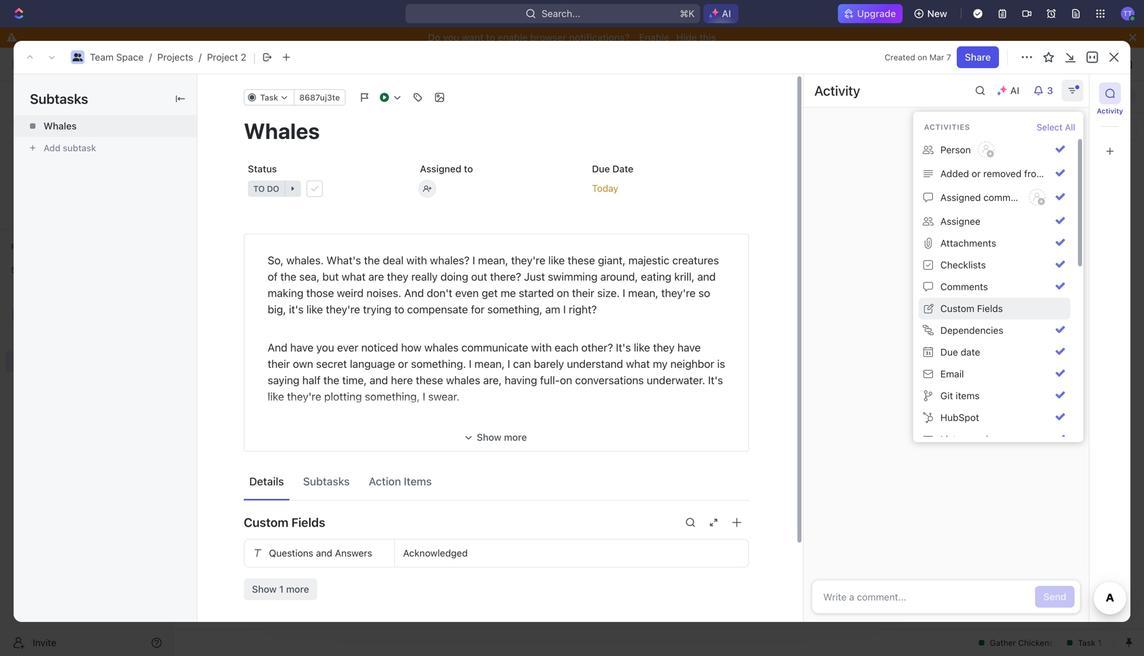 Task type: describe. For each thing, give the bounding box(es) containing it.
assignee button
[[919, 211, 1071, 232]]

checked element for attachments
[[1056, 238, 1066, 247]]

new task
[[245, 332, 288, 343]]

git items
[[941, 390, 980, 401]]

quick filters
[[723, 260, 780, 269]]

task inside 'link'
[[245, 308, 265, 320]]

1 horizontal spatial projects link
[[264, 56, 321, 72]]

search...
[[542, 8, 581, 19]]

me inside but you know what really gets me about whales? it's their singing. i mean, they're out there, belting out these tunes like they're auditioning for some underwater talent show. and who are they singing to? other whales? themselves? i don't know, but i gotta say, if i had a voice like that, i'd be singing too. maybe not underwater, but you get the idea.
[[418, 428, 433, 441]]

1 vertical spatial whales?
[[467, 428, 507, 441]]

to right 'want'
[[486, 32, 495, 43]]

0 vertical spatial whales
[[425, 341, 459, 354]]

what inside so, whales. what's the deal with whales? i mean, they're like these giant, majestic creatures of the sea, but what are they really doing out there? just swimming around, eating krill, and making those weird noises. and don't even get me started on their size. i mean, they're so big, it's like they're trying to compensate for something, am i right?
[[342, 270, 366, 283]]

0 vertical spatial on
[[918, 52, 928, 62]]

don't inside so, whales. what's the deal with whales? i mean, they're like these giant, majestic creatures of the sea, but what are they really doing out there? just swimming around, eating krill, and making those weird noises. and don't even get me started on their size. i mean, they're so big, it's like they're trying to compensate for something, am i right?
[[427, 286, 453, 299]]

like right other?
[[634, 341, 651, 354]]

from
[[1025, 168, 1045, 179]]

checked element for git items
[[1056, 390, 1066, 400]]

checked element inside 'assigned comments' button
[[1056, 192, 1066, 202]]

person button
[[919, 137, 1071, 163]]

their inside but you know what really gets me about whales? it's their singing. i mean, they're out there, belting out these tunes like they're auditioning for some underwater talent show. and who are they singing to? other whales? themselves? i don't know, but i gotta say, if i had a voice like that, i'd be singing too. maybe not underwater, but you get the idea.
[[527, 428, 550, 441]]

items
[[956, 390, 980, 401]]

1 vertical spatial assigned to
[[742, 283, 794, 295]]

big,
[[268, 303, 286, 316]]

i up 'underwater,'
[[508, 461, 511, 474]]

say,
[[627, 461, 646, 474]]

1 vertical spatial singing
[[343, 477, 378, 490]]

to left 5
[[224, 394, 236, 404]]

docs link
[[5, 133, 168, 155]]

like down the those
[[307, 303, 323, 316]]

on for creatures
[[557, 286, 569, 299]]

of
[[268, 270, 278, 283]]

i right am at top left
[[563, 303, 566, 316]]

8687uj3te
[[299, 93, 340, 102]]

checked image for assignee
[[1056, 216, 1066, 226]]

home link
[[5, 87, 168, 108]]

acknowledged button
[[395, 540, 749, 567]]

the left deal on the left of page
[[364, 254, 380, 267]]

1 vertical spatial list
[[1048, 168, 1063, 179]]

hide
[[677, 32, 697, 43]]

and inside so, whales. what's the deal with whales? i mean, they're like these giant, majestic creatures of the sea, but what are they really doing out there? just swimming around, eating krill, and making those weird noises. and don't even get me started on their size. i mean, they're so big, it's like they're trying to compensate for something, am i right?
[[404, 286, 424, 299]]

the right of
[[281, 270, 297, 283]]

mar
[[930, 52, 945, 62]]

these inside and have you ever noticed how whales communicate with each other? it's like they have their own secret language or something. i mean, i can barely understand what my neighbor is saying half the time, and here these whales are, having full-on conversations underwater. it's like they're plotting something, i swear.
[[416, 374, 443, 387]]

2 have from the left
[[678, 341, 701, 354]]

2 for 2
[[295, 264, 300, 274]]

list moved button
[[919, 429, 1071, 450]]

they're up show.
[[633, 428, 667, 441]]

ai
[[323, 253, 332, 265]]

talent
[[604, 445, 632, 457]]

just
[[524, 270, 545, 283]]

checked element inside person button
[[1056, 144, 1066, 154]]

half
[[302, 374, 321, 387]]

to do for 5
[[224, 394, 250, 404]]

add task button up the so,
[[238, 224, 290, 241]]

due for due date
[[941, 346, 959, 358]]

0 horizontal spatial subtasks
[[30, 91, 88, 107]]

checklists
[[941, 259, 986, 270]]

task 1 link
[[241, 304, 442, 324]]

0 vertical spatial singing
[[311, 461, 346, 474]]

whales? inside so, whales. what's the deal with whales? i mean, they're like these giant, majestic creatures of the sea, but what are they really doing out there? just swimming around, eating krill, and making those weird noises. and don't even get me started on their size. i mean, they're so big, it's like they're trying to compensate for something, am i right?
[[430, 254, 470, 267]]

2 horizontal spatial out
[[670, 428, 686, 441]]

2 inside team space / projects / project 2 |
[[241, 51, 246, 63]]

they're inside and have you ever noticed how whales communicate with each other? it's like they have their own secret language or something. i mean, i can barely understand what my neighbor is saying half the time, and here these whales are, having full-on conversations underwater. it's like they're plotting something, i swear.
[[287, 390, 321, 403]]

show more
[[477, 432, 527, 443]]

how
[[401, 341, 422, 354]]

customize
[[989, 91, 1037, 103]]

assignee
[[941, 216, 981, 227]]

0 vertical spatial assigned to
[[420, 163, 473, 174]]

0 horizontal spatial /
[[149, 51, 152, 63]]

+ for + add location
[[723, 226, 729, 237]]

0 vertical spatial whales
[[44, 120, 77, 132]]

team space
[[199, 58, 253, 69]]

there?
[[490, 270, 521, 283]]

mean, down eating
[[628, 286, 659, 299]]

all
[[1065, 122, 1076, 132]]

comments
[[984, 192, 1030, 203]]

type
[[304, 545, 323, 554]]

show more button
[[250, 427, 743, 448]]

plotting
[[324, 390, 362, 403]]

get inside so, whales. what's the deal with whales? i mean, they're like these giant, majestic creatures of the sea, but what are they really doing out there? just swimming around, eating krill, and making those weird noises. and don't even get me started on their size. i mean, they're so big, it's like they're trying to compensate for something, am i right?
[[482, 286, 498, 299]]

for inside so, whales. what's the deal with whales? i mean, they're like these giant, majestic creatures of the sea, but what are they really doing out there? just swimming around, eating krill, and making those weird noises. and don't even get me started on their size. i mean, they're so big, it's like they're trying to compensate for something, am i right?
[[471, 303, 485, 316]]

2 vertical spatial assigned
[[742, 283, 783, 295]]

they're down krill,
[[662, 286, 696, 299]]

checklists button
[[919, 254, 1071, 276]]

subtasks inside 'button'
[[303, 475, 350, 488]]

swimming
[[548, 270, 598, 283]]

0 horizontal spatial user group image
[[73, 53, 83, 61]]

1 for show
[[279, 584, 284, 595]]

i left swear.
[[423, 390, 426, 403]]

1 have from the left
[[290, 341, 314, 354]]

these inside but you know what really gets me about whales? it's their singing. i mean, they're out there, belting out these tunes like they're auditioning for some underwater talent show. and who are they singing to? other whales? themselves? i don't know, but i gotta say, if i had a voice like that, i'd be singing too. maybe not underwater, but you get the idea.
[[323, 445, 351, 457]]

share button up customize button
[[973, 53, 1015, 75]]

with inside and have you ever noticed how whales communicate with each other? it's like they have their own secret language or something. i mean, i can barely understand what my neighbor is saying half the time, and here these whales are, having full-on conversations underwater. it's like they're plotting something, i swear.
[[531, 341, 552, 354]]

filter applied image
[[1074, 84, 1081, 91]]

5
[[266, 394, 271, 404]]

i left can
[[508, 357, 510, 370]]

to down edit task name text box
[[464, 163, 473, 174]]

the inside and have you ever noticed how whales communicate with each other? it's like they have their own secret language or something. i mean, i can barely understand what my neighbor is saying half the time, and here these whales are, having full-on conversations underwater. it's like they're plotting something, i swear.
[[324, 374, 340, 387]]

they're up just
[[511, 254, 546, 267]]

i up even
[[473, 254, 475, 267]]

email
[[941, 368, 964, 379]]

who
[[688, 445, 709, 457]]

user group image
[[14, 311, 24, 319]]

you inside and have you ever noticed how whales communicate with each other? it's like they have their own secret language or something. i mean, i can barely understand what my neighbor is saying half the time, and here these whales are, having full-on conversations underwater. it's like they're plotting something, i swear.
[[317, 341, 334, 354]]

1 vertical spatial whales
[[446, 374, 481, 387]]

i right singing.
[[594, 428, 597, 441]]

checked image for email
[[1056, 369, 1066, 378]]

0 horizontal spatial projects link
[[157, 51, 193, 63]]

+ for + connect apps
[[729, 416, 735, 427]]

comments button
[[919, 276, 1071, 298]]

checked image for list moved
[[1056, 434, 1066, 444]]

communicate
[[462, 341, 529, 354]]

noticed
[[361, 341, 398, 354]]

0 horizontal spatial team space link
[[90, 51, 144, 63]]

space for team space / projects / project 2 |
[[116, 51, 144, 63]]

weird
[[337, 286, 364, 299]]

Search tasks... text field
[[1000, 120, 1136, 140]]

task down whale
[[355, 264, 373, 274]]

to up by
[[786, 283, 794, 295]]

i right if
[[658, 461, 661, 474]]

more inside show more button
[[504, 432, 527, 443]]

they inside and have you ever noticed how whales communicate with each other? it's like they have their own secret language or something. i mean, i can barely understand what my neighbor is saying half the time, and here these whales are, having full-on conversations underwater. it's like they're plotting something, i swear.
[[653, 341, 675, 354]]

had
[[663, 461, 682, 474]]

details
[[249, 475, 284, 488]]

a3t97 image
[[723, 357, 734, 368]]

do for 2 mins ago
[[324, 297, 334, 306]]

saying
[[268, 374, 300, 387]]

i left gotta
[[593, 461, 595, 474]]

team for team space / projects / project 2 |
[[90, 51, 114, 63]]

7
[[947, 52, 952, 62]]

mean, inside but you know what really gets me about whales? it's their singing. i mean, they're out there, belting out these tunes like they're auditioning for some underwater talent show. and who are they singing to? other whales? themselves? i don't know, but i gotta say, if i had a voice like that, i'd be singing too. maybe not underwater, but you get the idea.
[[600, 428, 630, 441]]

invite
[[33, 637, 56, 648]]

custom inside custom fields button
[[941, 303, 975, 314]]

favorites
[[11, 242, 47, 251]]

they inside so, whales. what's the deal with whales? i mean, they're like these giant, majestic creatures of the sea, but what are they really doing out there? just swimming around, eating krill, and making those weird noises. and don't even get me started on their size. i mean, they're so big, it's like they're trying to compensate for something, am i right?
[[387, 270, 409, 283]]

date
[[961, 346, 981, 358]]

add left location
[[732, 226, 749, 237]]

assigned comments button
[[919, 185, 1071, 211]]

add down whale
[[337, 264, 353, 274]]

1 horizontal spatial team space link
[[182, 56, 256, 72]]

date
[[613, 163, 634, 174]]

too.
[[381, 477, 400, 490]]

sidebar navigation
[[0, 48, 174, 656]]

git
[[941, 390, 954, 401]]

like down the 'saying'
[[268, 390, 284, 403]]

checked image for hubspot
[[1056, 412, 1066, 422]]

it's inside but you know what really gets me about whales? it's their singing. i mean, they're out there, belting out these tunes like they're auditioning for some underwater talent show. and who are they singing to? other whales? themselves? i don't know, but i gotta say, if i had a voice like that, i'd be singing too. maybe not underwater, but you get the idea.
[[510, 428, 525, 441]]

noises.
[[367, 286, 401, 299]]

apps
[[778, 416, 800, 427]]

show.
[[634, 445, 663, 457]]

here
[[391, 374, 413, 387]]

activity inside task sidebar navigation tab list
[[1097, 107, 1124, 115]]

show for show 1 more
[[252, 584, 277, 595]]

time,
[[342, 374, 367, 387]]

gotta
[[598, 461, 624, 474]]

know
[[308, 428, 334, 441]]

right?
[[569, 303, 597, 316]]

having
[[505, 374, 537, 387]]

2 horizontal spatial /
[[332, 545, 335, 554]]

0 vertical spatial assigned
[[420, 163, 462, 174]]

add task down whale
[[337, 264, 373, 274]]

but inside so, whales. what's the deal with whales? i mean, they're like these giant, majestic creatures of the sea, but what are they really doing out there? just swimming around, eating krill, and making those weird noises. and don't even get me started on their size. i mean, they're so big, it's like they're trying to compensate for something, am i right?
[[323, 270, 339, 283]]

location
[[752, 226, 787, 237]]

task up the so,
[[265, 227, 285, 238]]

action items
[[369, 475, 432, 488]]

is
[[718, 357, 725, 370]]

something, inside and have you ever noticed how whales communicate with each other? it's like they have their own secret language or something. i mean, i can barely understand what my neighbor is saying half the time, and here these whales are, having full-on conversations underwater. it's like they're plotting something, i swear.
[[365, 390, 420, 403]]

checked element for assignee
[[1056, 216, 1066, 226]]

table link
[[359, 88, 385, 107]]

checked image for comments
[[1056, 281, 1066, 291]]

you right do
[[443, 32, 459, 43]]

are inside so, whales. what's the deal with whales? i mean, they're like these giant, majestic creatures of the sea, but what are they really doing out there? just swimming around, eating krill, and making those weird noises. and don't even get me started on their size. i mean, they're so big, it's like they're trying to compensate for something, am i right?
[[369, 270, 384, 283]]

for inside but you know what really gets me about whales? it's their singing. i mean, they're out there, belting out these tunes like they're auditioning for some underwater talent show. and who are they singing to? other whales? themselves? i don't know, but i gotta say, if i had a voice like that, i'd be singing too. maybe not underwater, but you get the idea.
[[498, 445, 512, 457]]

space for team space
[[225, 58, 253, 69]]

filters
[[750, 260, 780, 269]]

be
[[328, 477, 340, 490]]

complete
[[224, 158, 269, 168]]

do
[[428, 32, 441, 43]]

i right size.
[[623, 286, 626, 299]]

like left that,
[[268, 477, 284, 490]]

own
[[293, 357, 313, 370]]

1 vertical spatial it's
[[708, 374, 723, 387]]

krill,
[[675, 270, 695, 283]]

something.
[[411, 357, 466, 370]]

fields inside button
[[978, 303, 1003, 314]]

share button right 7
[[957, 46, 999, 68]]

1 horizontal spatial whales
[[304, 282, 337, 293]]

with inside so, whales. what's the deal with whales? i mean, they're like these giant, majestic creatures of the sea, but what are they really doing out there? just swimming around, eating krill, and making those weird noises. and don't even get me started on their size. i mean, they're so big, it's like they're trying to compensate for something, am i right?
[[407, 254, 427, 267]]

hubspot button
[[919, 407, 1071, 429]]

checked image inside 'assigned comments' button
[[1056, 192, 1066, 202]]

giant,
[[598, 254, 626, 267]]

checked element for checklists
[[1056, 260, 1066, 269]]

they're down "weird"
[[326, 303, 360, 316]]

show for show more
[[477, 432, 502, 443]]

you down know,
[[539, 477, 557, 490]]

checked image for due date
[[1056, 347, 1066, 356]]

1 horizontal spatial user group image
[[187, 61, 195, 67]]

really inside but you know what really gets me about whales? it's their singing. i mean, they're out there, belting out these tunes like they're auditioning for some underwater talent show. and who are they singing to? other whales? themselves? i don't know, but i gotta say, if i had a voice like that, i'd be singing too. maybe not underwater, but you get the idea.
[[364, 428, 390, 441]]

by:
[[627, 228, 639, 237]]

fields inside dropdown button
[[292, 515, 325, 530]]

something, inside so, whales. what's the deal with whales? i mean, they're like these giant, majestic creatures of the sea, but what are they really doing out there? just swimming around, eating krill, and making those weird noises. and don't even get me started on their size. i mean, they're so big, it's like they're trying to compensate for something, am i right?
[[488, 303, 543, 316]]



Task type: vqa. For each thing, say whether or not it's contained in the screenshot.
first 9 MINS from the bottom of the the Task sidebar content section
no



Task type: locate. For each thing, give the bounding box(es) containing it.
due
[[592, 163, 610, 174], [941, 346, 959, 358]]

checked image inside assignee button
[[1056, 216, 1066, 226]]

for down even
[[471, 303, 485, 316]]

2 vertical spatial it's
[[510, 428, 525, 441]]

0 horizontal spatial new
[[245, 332, 265, 343]]

created for created on mar 7
[[885, 52, 916, 62]]

1 horizontal spatial space
[[225, 58, 253, 69]]

dependencies button
[[919, 320, 1071, 341]]

checked element for hubspot
[[1056, 412, 1066, 422]]

1 horizontal spatial projects
[[281, 58, 317, 69]]

checked image for checklists
[[1056, 260, 1066, 269]]

they're down gets
[[403, 445, 438, 457]]

and inside 'custom fields' "element"
[[316, 547, 332, 559]]

0 vertical spatial out
[[471, 270, 487, 283]]

space up home link
[[116, 51, 144, 63]]

with up barely
[[531, 341, 552, 354]]

2 vertical spatial but
[[520, 477, 536, 490]]

it's
[[289, 303, 304, 316]]

0 horizontal spatial whales
[[44, 120, 77, 132]]

if
[[649, 461, 655, 474]]

git items button
[[919, 385, 1071, 407]]

have up own
[[290, 341, 314, 354]]

add up the select all at top
[[1055, 92, 1071, 102]]

attachments button
[[919, 232, 1071, 254]]

for down show more
[[498, 445, 512, 457]]

custom fields button
[[919, 298, 1071, 320]]

5 checked element from the top
[[1056, 238, 1066, 247]]

and up "had"
[[665, 445, 685, 457]]

on inside and have you ever noticed how whales communicate with each other? it's like they have their own secret language or something. i mean, i can barely understand what my neighbor is saying half the time, and here these whales are, having full-on conversations underwater. it's like they're plotting something, i swear.
[[560, 374, 573, 387]]

0 horizontal spatial they
[[286, 461, 308, 474]]

do left "weird"
[[324, 297, 334, 306]]

8687uj3te button
[[294, 89, 346, 106]]

whales? up auditioning
[[467, 428, 507, 441]]

2 horizontal spatial their
[[572, 286, 595, 299]]

do left 5
[[238, 394, 250, 404]]

0 horizontal spatial and
[[316, 547, 332, 559]]

5 checked image from the top
[[1056, 281, 1066, 291]]

0 horizontal spatial with
[[407, 254, 427, 267]]

8 checked image from the top
[[1056, 390, 1066, 400]]

checked element for added or removed from list
[[1056, 168, 1066, 178]]

team
[[90, 51, 114, 63], [199, 58, 223, 69]]

really up tunes
[[364, 428, 390, 441]]

other?
[[582, 341, 613, 354]]

their inside so, whales. what's the deal with whales? i mean, they're like these giant, majestic creatures of the sea, but what are they really doing out there? just swimming around, eating krill, and making those weird noises. and don't even get me started on their size. i mean, they're so big, it's like they're trying to compensate for something, am i right?
[[572, 286, 595, 299]]

checked image inside 'attachments' button
[[1056, 238, 1066, 247]]

0 horizontal spatial to do
[[224, 394, 250, 404]]

1 vertical spatial their
[[268, 357, 290, 370]]

0 horizontal spatial show
[[252, 584, 277, 595]]

checked element for email
[[1056, 369, 1066, 378]]

0 vertical spatial are
[[369, 270, 384, 283]]

2 left ask
[[295, 264, 300, 274]]

checked element
[[1056, 144, 1066, 154], [1056, 168, 1066, 178], [1056, 192, 1066, 202], [1056, 216, 1066, 226], [1056, 238, 1066, 247], [1056, 260, 1066, 269], [1056, 281, 1066, 291], [1056, 325, 1066, 335], [1056, 347, 1066, 356], [1056, 369, 1066, 378], [1056, 390, 1066, 400], [1056, 412, 1066, 422], [1056, 434, 1066, 444]]

language
[[350, 357, 395, 370]]

1 horizontal spatial show
[[477, 432, 502, 443]]

2 vertical spatial their
[[527, 428, 550, 441]]

archived
[[742, 357, 781, 368]]

the inside but you know what really gets me about whales? it's their singing. i mean, they're out there, belting out these tunes like they're auditioning for some underwater talent show. and who are they singing to? other whales? themselves? i don't know, but i gotta say, if i had a voice like that, i'd be singing too. maybe not underwater, but you get the idea.
[[579, 477, 595, 490]]

1 vertical spatial me
[[418, 428, 433, 441]]

task down big,
[[267, 332, 288, 343]]

subtasks up inbox
[[30, 91, 88, 107]]

0 vertical spatial with
[[407, 254, 427, 267]]

out left there,
[[670, 428, 686, 441]]

add task down new task
[[245, 357, 285, 368]]

whales? up items
[[398, 461, 438, 474]]

2 vertical spatial they
[[286, 461, 308, 474]]

checked image inside added or removed from list button
[[1056, 168, 1066, 178]]

projects inside team space / projects / project 2 |
[[157, 51, 193, 63]]

i down "communicate"
[[469, 357, 472, 370]]

checked element for dependencies
[[1056, 325, 1066, 335]]

checked image
[[1056, 216, 1066, 226], [1056, 260, 1066, 269], [1056, 325, 1066, 335], [1056, 434, 1066, 444]]

2 horizontal spatial list
[[1048, 168, 1063, 179]]

tree inside sidebar navigation
[[5, 281, 168, 465]]

1 vertical spatial more
[[286, 584, 309, 595]]

really inside so, whales. what's the deal with whales? i mean, they're like these giant, majestic creatures of the sea, but what are they really doing out there? just swimming around, eating krill, and making those weird noises. and don't even get me started on their size. i mean, they're so big, it's like they're trying to compensate for something, am i right?
[[411, 270, 438, 283]]

task sidebar content section
[[803, 74, 1089, 622]]

or up here
[[398, 357, 408, 370]]

add task button down new task
[[238, 354, 290, 371]]

1 vertical spatial fields
[[292, 515, 325, 530]]

or inside and have you ever noticed how whales communicate with each other? it's like they have their own secret language or something. i mean, i can barely understand what my neighbor is saying half the time, and here these whales are, having full-on conversations underwater. it's like they're plotting something, i swear.
[[398, 357, 408, 370]]

or right added
[[972, 168, 981, 179]]

1 vertical spatial really
[[364, 428, 390, 441]]

more down the questions
[[286, 584, 309, 595]]

docs
[[33, 138, 55, 149]]

activity
[[815, 82, 861, 98], [1097, 107, 1124, 115]]

1 checked element from the top
[[1056, 144, 1066, 154]]

3 checked image from the top
[[1056, 325, 1066, 335]]

team inside team space / projects / project 2 |
[[90, 51, 114, 63]]

get inside but you know what really gets me about whales? it's their singing. i mean, they're out there, belting out these tunes like they're auditioning for some underwater talent show. and who are they singing to? other whales? themselves? i don't know, but i gotta say, if i had a voice like that, i'd be singing too. maybe not underwater, but you get the idea.
[[560, 477, 576, 490]]

about
[[436, 428, 464, 441]]

9 checked image from the top
[[1056, 412, 1066, 422]]

to do right it's
[[312, 297, 334, 306]]

to inside so, whales. what's the deal with whales? i mean, they're like these giant, majestic creatures of the sea, but what are they really doing out there? just swimming around, eating krill, and making those weird noises. and don't even get me started on their size. i mean, they're so big, it's like they're trying to compensate for something, am i right?
[[395, 303, 404, 316]]

6 checked element from the top
[[1056, 260, 1066, 269]]

⌘k
[[680, 8, 695, 19]]

0 vertical spatial and
[[404, 286, 424, 299]]

0 horizontal spatial are
[[268, 461, 283, 474]]

share up customize button
[[981, 58, 1007, 69]]

their inside and have you ever noticed how whales communicate with each other? it's like they have their own secret language or something. i mean, i can barely understand what my neighbor is saying half the time, and here these whales are, having full-on conversations underwater. it's like they're plotting something, i swear.
[[268, 357, 290, 370]]

in
[[224, 264, 233, 274]]

gets
[[393, 428, 415, 441]]

user group image left project
[[187, 61, 195, 67]]

but
[[323, 270, 339, 283], [573, 461, 590, 474], [520, 477, 536, 490]]

checked image for git items
[[1056, 390, 1066, 400]]

1 horizontal spatial /
[[199, 51, 202, 63]]

don't down some
[[514, 461, 539, 474]]

1 vertical spatial but
[[573, 461, 590, 474]]

share for share button over customize button
[[981, 58, 1007, 69]]

0 vertical spatial status
[[248, 163, 277, 174]]

1 checked image from the top
[[1056, 216, 1066, 226]]

swear.
[[428, 390, 460, 403]]

0 horizontal spatial have
[[290, 341, 314, 354]]

3 checked image from the top
[[1056, 192, 1066, 202]]

like up 'other'
[[384, 445, 401, 457]]

checked image inside git items button
[[1056, 390, 1066, 400]]

2 for 2 mins ago
[[344, 297, 349, 306]]

list right "from"
[[1048, 168, 1063, 179]]

0 horizontal spatial and
[[268, 341, 288, 354]]

due date button
[[919, 341, 1071, 363]]

created left by
[[742, 308, 778, 319]]

custom fields up the questions
[[244, 515, 325, 530]]

details button
[[244, 469, 290, 494]]

0 vertical spatial do
[[324, 297, 334, 306]]

quick
[[723, 260, 748, 269]]

0 horizontal spatial something,
[[365, 390, 420, 403]]

checked element inside email button
[[1056, 369, 1066, 378]]

1 inside show 1 more button
[[279, 584, 284, 595]]

custom up the questions
[[244, 515, 289, 530]]

do you want to enable browser notifications? enable hide this
[[428, 32, 716, 43]]

share right 7
[[965, 51, 991, 63]]

task down filter applied image
[[1073, 92, 1091, 102]]

custom
[[941, 303, 975, 314], [244, 515, 289, 530]]

1 horizontal spatial they
[[387, 270, 409, 283]]

are
[[369, 270, 384, 283], [268, 461, 283, 474]]

0 horizontal spatial get
[[482, 286, 498, 299]]

checked image inside due date 'button'
[[1056, 347, 1066, 356]]

0 horizontal spatial more
[[286, 584, 309, 595]]

customize button
[[972, 88, 1041, 107]]

show 1 more button
[[244, 578, 317, 600]]

assigned to down edit task name text box
[[420, 163, 473, 174]]

new inside button
[[928, 8, 948, 19]]

checked element inside git items button
[[1056, 390, 1066, 400]]

2 vertical spatial on
[[560, 374, 573, 387]]

have up neighbor
[[678, 341, 701, 354]]

0 horizontal spatial don't
[[427, 286, 453, 299]]

so,
[[268, 254, 284, 267]]

whales? up doing
[[430, 254, 470, 267]]

due inside due date 'button'
[[941, 346, 959, 358]]

fields down comments button
[[978, 303, 1003, 314]]

out inside so, whales. what's the deal with whales? i mean, they're like these giant, majestic creatures of the sea, but what are they really doing out there? just swimming around, eating krill, and making those weird noises. and don't even get me started on their size. i mean, they're so big, it's like they're trying to compensate for something, am i right?
[[471, 270, 487, 283]]

checked element for comments
[[1056, 281, 1066, 291]]

answers
[[335, 547, 372, 559]]

0 vertical spatial me
[[501, 286, 516, 299]]

checked image inside dependencies button
[[1056, 325, 1066, 335]]

+ left connect
[[729, 416, 735, 427]]

show inside 'custom fields' "element"
[[252, 584, 277, 595]]

or inside added or removed from list button
[[972, 168, 981, 179]]

checked element for due date
[[1056, 347, 1066, 356]]

whales
[[44, 120, 77, 132], [304, 282, 337, 293]]

it's right other?
[[616, 341, 631, 354]]

1 horizontal spatial assigned to
[[742, 283, 794, 295]]

add up in progress
[[245, 227, 262, 238]]

created
[[885, 52, 916, 62], [742, 308, 778, 319]]

1 horizontal spatial list
[[941, 434, 957, 445]]

so, whales. what's the deal with whales? i mean, they're like these giant, majestic creatures of the sea, but what are they really doing out there? just swimming around, eating krill, and making those weird noises. and don't even get me started on their size. i mean, they're so big, it's like they're trying to compensate for something, am i right?
[[268, 254, 722, 316]]

those
[[306, 286, 334, 299]]

checked image inside hubspot button
[[1056, 412, 1066, 422]]

sort
[[609, 228, 625, 237]]

whales down ai
[[304, 282, 337, 293]]

out up even
[[471, 270, 487, 283]]

1 horizontal spatial team
[[199, 58, 223, 69]]

underwater
[[545, 445, 601, 457]]

hubspot
[[941, 412, 980, 423]]

questions and answers
[[269, 547, 372, 559]]

1 horizontal spatial these
[[416, 374, 443, 387]]

are up details
[[268, 461, 283, 474]]

do for 5
[[238, 394, 250, 404]]

13 checked element from the top
[[1056, 434, 1066, 444]]

list down the |
[[254, 91, 270, 103]]

1 vertical spatial due
[[941, 346, 959, 358]]

2 vertical spatial 2
[[344, 297, 349, 306]]

checked element inside list moved button
[[1056, 434, 1066, 444]]

and inside so, whales. what's the deal with whales? i mean, they're like these giant, majestic creatures of the sea, but what are they really doing out there? just swimming around, eating krill, and making those weird noises. and don't even get me started on their size. i mean, they're so big, it's like they're trying to compensate for something, am i right?
[[698, 270, 716, 283]]

new task link
[[241, 328, 442, 348]]

whales?
[[430, 254, 470, 267], [467, 428, 507, 441], [398, 461, 438, 474]]

custom inside custom fields dropdown button
[[244, 515, 289, 530]]

you
[[443, 32, 459, 43], [317, 341, 334, 354], [287, 428, 305, 441], [539, 477, 557, 490]]

inbox
[[33, 115, 57, 126]]

0 vertical spatial something,
[[488, 303, 543, 316]]

on for have
[[560, 374, 573, 387]]

checked image
[[1056, 144, 1066, 154], [1056, 168, 1066, 178], [1056, 192, 1066, 202], [1056, 238, 1066, 247], [1056, 281, 1066, 291], [1056, 347, 1066, 356], [1056, 369, 1066, 378], [1056, 390, 1066, 400], [1056, 412, 1066, 422]]

checked image inside "checklists" button
[[1056, 260, 1066, 269]]

1 horizontal spatial and
[[404, 286, 424, 299]]

they inside but you know what really gets me about whales? it's their singing. i mean, they're out there, belting out these tunes like they're auditioning for some underwater talent show. and who are they singing to? other whales? themselves? i don't know, but i gotta say, if i had a voice like that, i'd be singing too. maybe not underwater, but you get the idea.
[[286, 461, 308, 474]]

list moved
[[941, 434, 989, 445]]

1 horizontal spatial with
[[531, 341, 552, 354]]

like
[[549, 254, 565, 267], [307, 303, 323, 316], [634, 341, 651, 354], [268, 390, 284, 403], [384, 445, 401, 457], [268, 477, 284, 490]]

don't
[[427, 286, 453, 299], [514, 461, 539, 474]]

mean, up there?
[[478, 254, 508, 267]]

checked element for list moved
[[1056, 434, 1066, 444]]

secret
[[316, 357, 347, 370]]

4 checked element from the top
[[1056, 216, 1066, 226]]

0 horizontal spatial assigned to
[[420, 163, 473, 174]]

0 vertical spatial their
[[572, 286, 595, 299]]

0 horizontal spatial space
[[116, 51, 144, 63]]

sort by:
[[609, 228, 639, 237]]

and inside and have you ever noticed how whales communicate with each other? it's like they have their own secret language or something. i mean, i can barely understand what my neighbor is saying half the time, and here these whales are, having full-on conversations underwater. it's like they're plotting something, i swear.
[[370, 374, 388, 387]]

new for new
[[928, 8, 948, 19]]

1 horizontal spatial get
[[560, 477, 576, 490]]

task sidebar navigation tab list
[[1096, 82, 1126, 162]]

eating
[[641, 270, 672, 283]]

1 horizontal spatial due
[[941, 346, 959, 358]]

action
[[369, 475, 401, 488]]

send
[[1044, 591, 1067, 602]]

but down some
[[520, 477, 536, 490]]

not
[[439, 477, 455, 490]]

custom fields inside dropdown button
[[244, 515, 325, 530]]

checked element inside comments button
[[1056, 281, 1066, 291]]

2 horizontal spatial and
[[698, 270, 716, 283]]

voice
[[693, 461, 720, 474]]

custom down comments
[[941, 303, 975, 314]]

assigned down edit task name text box
[[420, 163, 462, 174]]

projects up the 'calendar' link
[[281, 58, 317, 69]]

add task up the so,
[[245, 227, 285, 238]]

attachments
[[941, 237, 997, 249]]

1 vertical spatial 2
[[295, 264, 300, 274]]

mins
[[351, 297, 369, 306]]

Search or run a command… text field
[[277, 172, 379, 188]]

0 horizontal spatial but
[[323, 270, 339, 283]]

show 1 more
[[252, 584, 309, 595]]

me right gets
[[418, 428, 433, 441]]

2 checked image from the top
[[1056, 260, 1066, 269]]

view
[[354, 545, 372, 554]]

user group image
[[73, 53, 83, 61], [187, 61, 195, 67]]

list for list
[[254, 91, 270, 103]]

1 vertical spatial for
[[498, 445, 512, 457]]

the left idea.
[[579, 477, 595, 490]]

team up home link
[[90, 51, 114, 63]]

checked element inside dependencies button
[[1056, 325, 1066, 335]]

gantt link
[[408, 88, 436, 107]]

to do for 2 mins ago
[[312, 297, 334, 306]]

1 vertical spatial they
[[653, 341, 675, 354]]

don't inside but you know what really gets me about whales? it's their singing. i mean, they're out there, belting out these tunes like they're auditioning for some underwater talent show. and who are they singing to? other whales? themselves? i don't know, but i gotta say, if i had a voice like that, i'd be singing too. maybe not underwater, but you get the idea.
[[514, 461, 539, 474]]

8 checked element from the top
[[1056, 325, 1066, 335]]

more inside show 1 more button
[[286, 584, 309, 595]]

and up the 'saying'
[[268, 341, 288, 354]]

me inside so, whales. what's the deal with whales? i mean, they're like these giant, majestic creatures of the sea, but what are they really doing out there? just swimming around, eating krill, and making those weird noises. and don't even get me started on their size. i mean, they're so big, it's like they're trying to compensate for something, am i right?
[[501, 286, 516, 299]]

0 vertical spatial and
[[698, 270, 716, 283]]

am
[[546, 303, 561, 316]]

2 vertical spatial list
[[941, 434, 957, 445]]

new up mar
[[928, 8, 948, 19]]

and inside and have you ever noticed how whales communicate with each other? it's like they have their own secret language or something. i mean, i can barely understand what my neighbor is saying half the time, and here these whales are, having full-on conversations underwater. it's like they're plotting something, i swear.
[[268, 341, 288, 354]]

0 horizontal spatial activity
[[815, 82, 861, 98]]

space left the |
[[225, 58, 253, 69]]

team for team space
[[199, 58, 223, 69]]

2 vertical spatial whales?
[[398, 461, 438, 474]]

1 checked image from the top
[[1056, 144, 1066, 154]]

on inside so, whales. what's the deal with whales? i mean, they're like these giant, majestic creatures of the sea, but what are they really doing out there? just swimming around, eating krill, and making those weird noises. and don't even get me started on their size. i mean, they're so big, it's like they're trying to compensate for something, am i right?
[[557, 286, 569, 299]]

0 vertical spatial +
[[723, 226, 729, 237]]

add down new task
[[245, 357, 262, 368]]

these down know
[[323, 445, 351, 457]]

projects left project
[[157, 51, 193, 63]]

2 vertical spatial what
[[337, 428, 361, 441]]

added
[[941, 168, 970, 179]]

add task down filter applied image
[[1055, 92, 1091, 102]]

6 checked image from the top
[[1056, 347, 1066, 356]]

custom fields
[[941, 303, 1003, 314], [244, 515, 325, 530]]

to right trying
[[395, 303, 404, 316]]

created for created by
[[742, 308, 778, 319]]

to right it's
[[312, 297, 321, 306]]

checked image inside email button
[[1056, 369, 1066, 378]]

due for due date
[[592, 163, 610, 174]]

1 vertical spatial new
[[245, 332, 265, 343]]

mean,
[[478, 254, 508, 267], [628, 286, 659, 299], [475, 357, 505, 370], [600, 428, 630, 441]]

2 horizontal spatial but
[[573, 461, 590, 474]]

checked image for dependencies
[[1056, 325, 1066, 335]]

with right deal on the left of page
[[407, 254, 427, 267]]

tree
[[5, 281, 168, 465]]

their up some
[[527, 428, 550, 441]]

around,
[[601, 270, 638, 283]]

projects link right the |
[[264, 56, 321, 72]]

what inside and have you ever noticed how whales communicate with each other? it's like they have their own secret language or something. i mean, i can barely understand what my neighbor is saying half the time, and here these whales are, having full-on conversations underwater. it's like they're plotting something, i swear.
[[626, 357, 650, 370]]

2 horizontal spatial assigned
[[941, 192, 981, 203]]

person
[[941, 144, 971, 155]]

singing
[[311, 461, 346, 474], [343, 477, 378, 490]]

1 horizontal spatial assigned
[[742, 283, 783, 295]]

upgrade
[[857, 8, 896, 19]]

checked element inside due date 'button'
[[1056, 347, 1066, 356]]

add task button up all
[[1050, 89, 1097, 105]]

1 vertical spatial assigned
[[941, 192, 981, 203]]

these up swimming
[[568, 254, 595, 267]]

checked element inside "checklists" button
[[1056, 260, 1066, 269]]

9 checked element from the top
[[1056, 347, 1066, 356]]

checked image inside comments button
[[1056, 281, 1066, 291]]

10 checked element from the top
[[1056, 369, 1066, 378]]

task
[[1073, 92, 1091, 102], [265, 227, 285, 238], [355, 264, 373, 274], [245, 308, 265, 320], [267, 332, 288, 343], [265, 357, 285, 368]]

mean, up "talent"
[[600, 428, 630, 441]]

team left the |
[[199, 58, 223, 69]]

3 checked element from the top
[[1056, 192, 1066, 202]]

Edit task name text field
[[244, 118, 749, 144]]

0 vertical spatial it's
[[616, 341, 631, 354]]

their up the 'saying'
[[268, 357, 290, 370]]

11 checked element from the top
[[1056, 390, 1066, 400]]

12 checked element from the top
[[1056, 412, 1066, 422]]

what inside but you know what really gets me about whales? it's their singing. i mean, they're out there, belting out these tunes like they're auditioning for some underwater talent show. and who are they singing to? other whales? themselves? i don't know, but i gotta say, if i had a voice like that, i'd be singing too. maybe not underwater, but you get the idea.
[[337, 428, 361, 441]]

1 vertical spatial activity
[[1097, 107, 1124, 115]]

1 horizontal spatial out
[[471, 270, 487, 283]]

checked image for attachments
[[1056, 238, 1066, 247]]

checked element inside 'attachments' button
[[1056, 238, 1066, 247]]

browser
[[530, 32, 567, 43]]

they down deal on the left of page
[[387, 270, 409, 283]]

these inside so, whales. what's the deal with whales? i mean, they're like these giant, majestic creatures of the sea, but what are they really doing out there? just swimming around, eating krill, and making those weird noises. and don't even get me started on their size. i mean, they're so big, it's like they're trying to compensate for something, am i right?
[[568, 254, 595, 267]]

checked element inside added or removed from list button
[[1056, 168, 1066, 178]]

7 checked image from the top
[[1056, 369, 1066, 378]]

0 vertical spatial custom
[[941, 303, 975, 314]]

custom fields inside button
[[941, 303, 1003, 314]]

comments
[[941, 281, 989, 292]]

2 checked element from the top
[[1056, 168, 1066, 178]]

to left view
[[344, 545, 352, 554]]

1 vertical spatial what
[[626, 357, 650, 370]]

doing
[[441, 270, 469, 283]]

checked element inside assignee button
[[1056, 216, 1066, 226]]

1 vertical spatial out
[[670, 428, 686, 441]]

1 up new task
[[268, 308, 272, 320]]

me
[[501, 286, 516, 299], [418, 428, 433, 441]]

whale
[[343, 254, 366, 264]]

4 checked image from the top
[[1056, 434, 1066, 444]]

like up swimming
[[549, 254, 565, 267]]

1 vertical spatial 1
[[279, 584, 284, 595]]

more
[[504, 432, 527, 443], [286, 584, 309, 595]]

whales up swear.
[[446, 374, 481, 387]]

and inside but you know what really gets me about whales? it's their singing. i mean, they're out there, belting out these tunes like they're auditioning for some underwater talent show. and who are they singing to? other whales? themselves? i don't know, but i gotta say, if i had a voice like that, i'd be singing too. maybe not underwater, but you get the idea.
[[665, 445, 685, 457]]

show up auditioning
[[477, 432, 502, 443]]

size.
[[598, 286, 620, 299]]

1 horizontal spatial fields
[[978, 303, 1003, 314]]

add task button up "weird"
[[321, 261, 379, 277]]

a
[[685, 461, 691, 474]]

1 horizontal spatial subtasks
[[303, 475, 350, 488]]

their up right?
[[572, 286, 595, 299]]

share for share button right of 7
[[965, 51, 991, 63]]

on left mar
[[918, 52, 928, 62]]

list for list moved
[[941, 434, 957, 445]]

space inside team space / projects / project 2 |
[[116, 51, 144, 63]]

deal
[[383, 254, 404, 267]]

calendar link
[[293, 88, 336, 107]]

you up the belting
[[287, 428, 305, 441]]

7 checked element from the top
[[1056, 281, 1066, 291]]

checked image inside person button
[[1056, 144, 1066, 154]]

these down something.
[[416, 374, 443, 387]]

0 vertical spatial what
[[342, 270, 366, 283]]

subtasks button
[[298, 469, 355, 494]]

checked image inside list moved button
[[1056, 434, 1066, 444]]

new for new task
[[245, 332, 265, 343]]

1 inside task 1 'link'
[[268, 308, 272, 320]]

custom fields element
[[244, 539, 749, 600]]

4 checked image from the top
[[1056, 238, 1066, 247]]

1 horizontal spatial new
[[928, 8, 948, 19]]

space
[[116, 51, 144, 63], [225, 58, 253, 69]]

1 vertical spatial or
[[398, 357, 408, 370]]

0 horizontal spatial projects
[[157, 51, 193, 63]]

automations button
[[1021, 54, 1091, 74]]

1 for task
[[268, 308, 272, 320]]

are,
[[483, 374, 502, 387]]

show down the questions
[[252, 584, 277, 595]]

1 vertical spatial status
[[742, 332, 771, 344]]

but down ai
[[323, 270, 339, 283]]

activity inside the task sidebar content section
[[815, 82, 861, 98]]

checked element inside hubspot button
[[1056, 412, 1066, 422]]

mean, inside and have you ever noticed how whales communicate with each other? it's like they have their own secret language or something. i mean, i can barely understand what my neighbor is saying half the time, and here these whales are, having full-on conversations underwater. it's like they're plotting something, i swear.
[[475, 357, 505, 370]]

and have you ever noticed how whales communicate with each other? it's like they have their own secret language or something. i mean, i can barely understand what my neighbor is saying half the time, and here these whales are, having full-on conversations underwater. it's like they're plotting something, i swear.
[[268, 341, 728, 403]]

available
[[374, 545, 408, 554]]

2 checked image from the top
[[1056, 168, 1066, 178]]

the
[[364, 254, 380, 267], [281, 270, 297, 283], [324, 374, 340, 387], [579, 477, 595, 490]]

this
[[700, 32, 716, 43]]

0 horizontal spatial custom fields
[[244, 515, 325, 530]]

task up the 'saying'
[[265, 357, 285, 368]]

checked image for added or removed from list
[[1056, 168, 1066, 178]]

0 horizontal spatial really
[[364, 428, 390, 441]]

acknowledged
[[403, 547, 468, 559]]

mean, up are,
[[475, 357, 505, 370]]

assigned inside button
[[941, 192, 981, 203]]

2 vertical spatial and
[[316, 547, 332, 559]]

0 vertical spatial show
[[477, 432, 502, 443]]

2 horizontal spatial 2
[[344, 297, 349, 306]]

0 horizontal spatial out
[[304, 445, 321, 457]]

are inside but you know what really gets me about whales? it's their singing. i mean, they're out there, belting out these tunes like they're auditioning for some underwater talent show. and who are they singing to? other whales? themselves? i don't know, but i gotta say, if i had a voice like that, i'd be singing too. maybe not underwater, but you get the idea.
[[268, 461, 283, 474]]

get right even
[[482, 286, 498, 299]]

other
[[367, 461, 395, 474]]

1 horizontal spatial don't
[[514, 461, 539, 474]]



